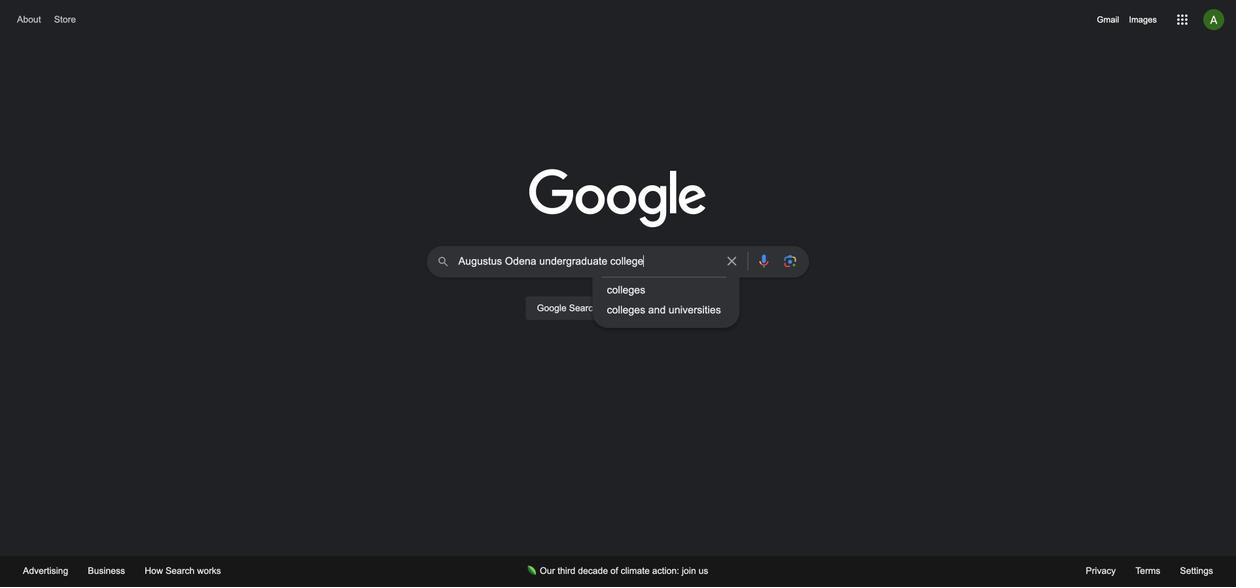 Task type: locate. For each thing, give the bounding box(es) containing it.
list box
[[593, 280, 739, 320]]

None search field
[[13, 242, 1223, 335]]



Task type: describe. For each thing, give the bounding box(es) containing it.
Search text field
[[458, 254, 716, 272]]

search by image image
[[782, 253, 798, 269]]

google image
[[529, 169, 707, 229]]

search by voice image
[[756, 253, 772, 269]]



Task type: vqa. For each thing, say whether or not it's contained in the screenshot.
search field
yes



